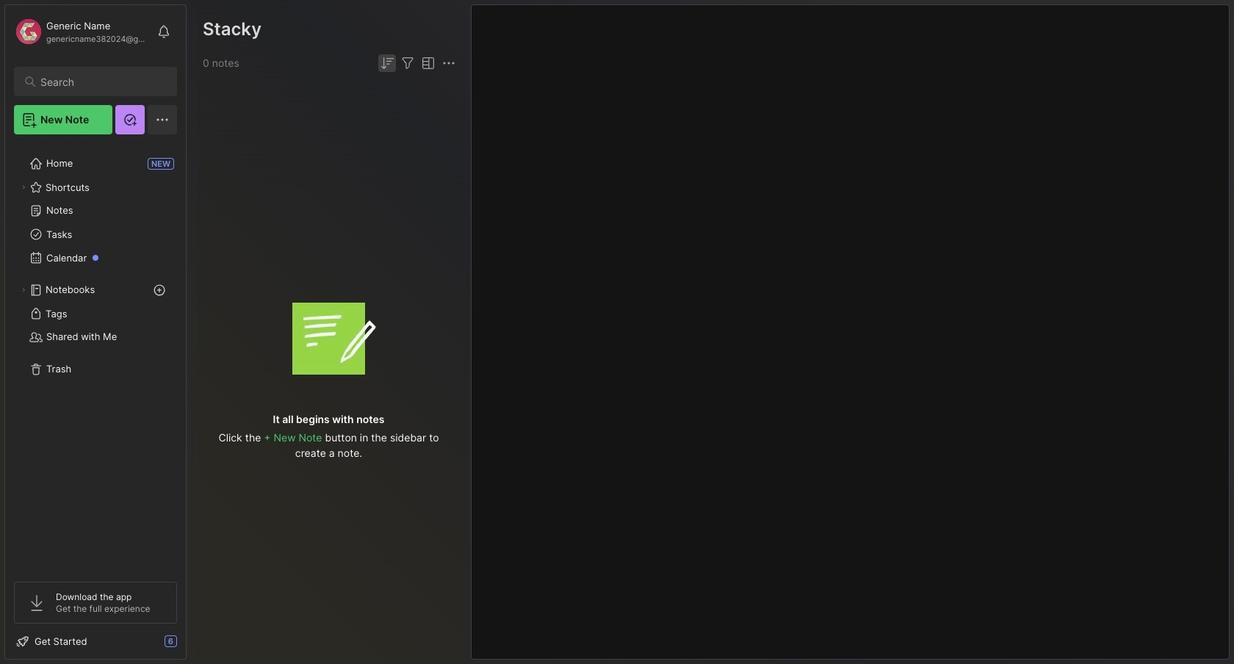 Task type: vqa. For each thing, say whether or not it's contained in the screenshot.
EXPAND TAGS image
no



Task type: describe. For each thing, give the bounding box(es) containing it.
View options field
[[417, 54, 437, 72]]

expand notebooks image
[[19, 286, 28, 295]]

add filters image
[[399, 54, 417, 72]]

none search field inside main element
[[40, 73, 164, 90]]

click to collapse image
[[186, 637, 197, 655]]

note window - loading element
[[471, 4, 1230, 660]]

Sort options field
[[378, 54, 396, 72]]



Task type: locate. For each thing, give the bounding box(es) containing it.
Account field
[[14, 17, 150, 46]]

Help and Learning task checklist field
[[5, 630, 186, 653]]

More actions field
[[440, 54, 458, 72]]

more actions image
[[440, 54, 458, 72]]

main element
[[0, 0, 191, 664]]

Add filters field
[[399, 54, 417, 72]]

tree inside main element
[[5, 143, 186, 569]]

tree
[[5, 143, 186, 569]]

Search text field
[[40, 75, 164, 89]]

None search field
[[40, 73, 164, 90]]



